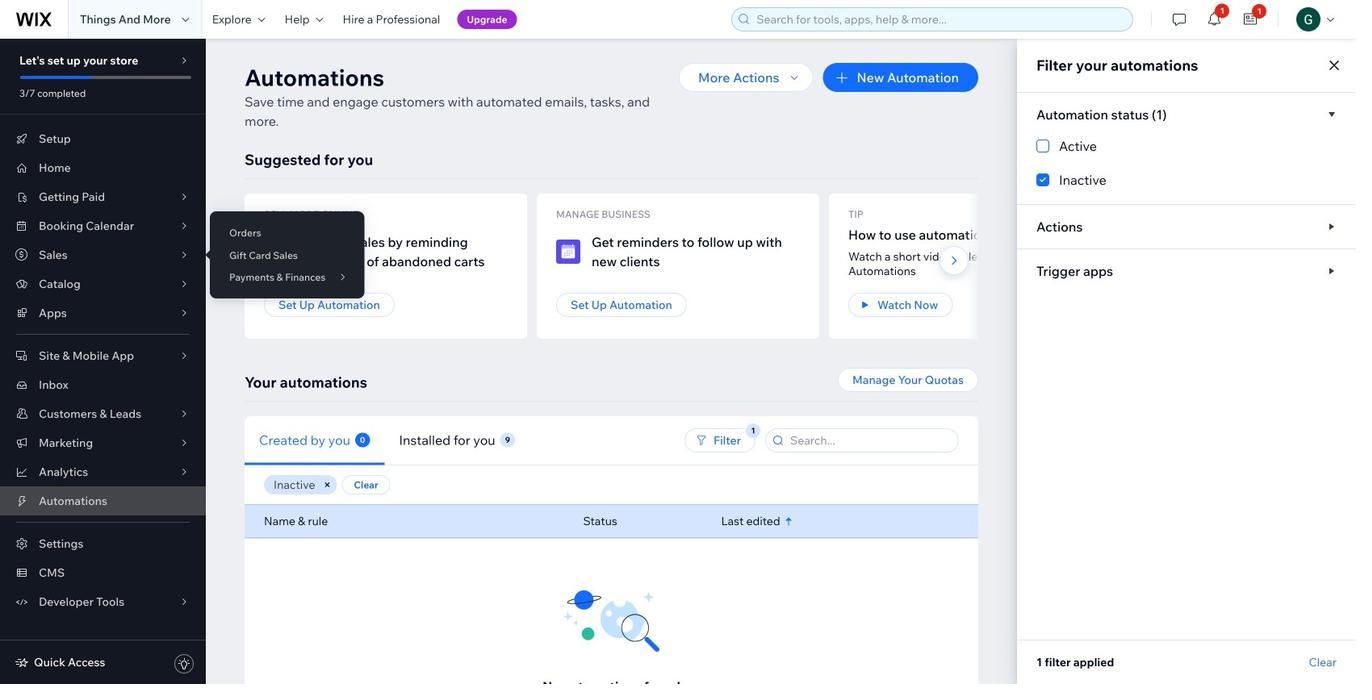 Task type: describe. For each thing, give the bounding box(es) containing it.
2 category image from the left
[[557, 240, 581, 264]]

Search for tools, apps, help & more... field
[[752, 8, 1129, 31]]

1 category image from the left
[[264, 240, 288, 264]]



Task type: vqa. For each thing, say whether or not it's contained in the screenshot.
checkbox
yes



Task type: locate. For each thing, give the bounding box(es) containing it.
tab list
[[245, 416, 619, 466]]

list
[[245, 194, 1357, 339]]

1 horizontal spatial category image
[[557, 240, 581, 264]]

0 horizontal spatial category image
[[264, 240, 288, 264]]

Search... field
[[786, 430, 954, 452]]

None checkbox
[[1037, 170, 1338, 190]]

category image
[[264, 240, 288, 264], [557, 240, 581, 264]]

None checkbox
[[1037, 137, 1338, 156]]

sidebar element
[[0, 39, 206, 685]]



